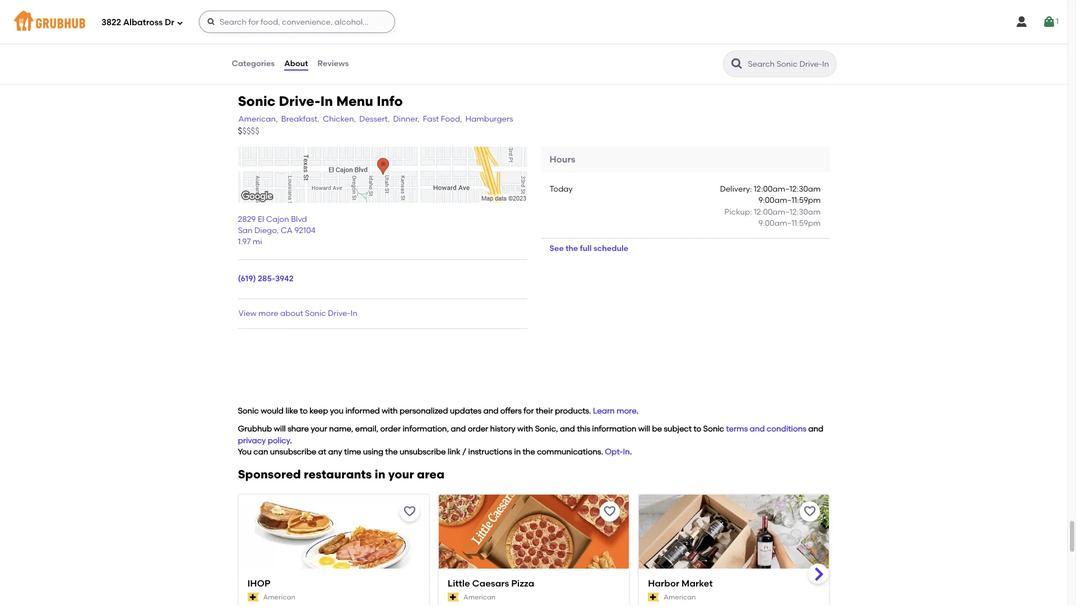 Task type: vqa. For each thing, say whether or not it's contained in the screenshot.
the top 3.9
no



Task type: describe. For each thing, give the bounding box(es) containing it.
would
[[261, 407, 284, 416]]

at
[[318, 448, 327, 457]]

1
[[1057, 17, 1059, 26]]

be
[[653, 425, 662, 434]]

view more about sonic drive-in
[[239, 309, 358, 318]]

about
[[284, 59, 308, 68]]

2 horizontal spatial svg image
[[1016, 15, 1029, 29]]

0 vertical spatial more
[[259, 309, 279, 318]]

subscription pass image for little
[[448, 594, 459, 603]]

for
[[524, 407, 534, 416]]

time
[[344, 448, 361, 457]]

and left offers
[[484, 407, 499, 416]]

american, breakfast, chicken, dessert, dinner, fast food, hamburgers
[[239, 114, 514, 124]]

and right 'terms'
[[750, 425, 765, 434]]

el
[[258, 215, 264, 224]]

1 vertical spatial more
[[617, 407, 637, 416]]

offers
[[501, 407, 522, 416]]

see the full schedule
[[550, 244, 629, 254]]

hours
[[550, 154, 576, 165]]

the inside see the full schedule button
[[566, 244, 578, 254]]

grubhub
[[238, 425, 272, 434]]

categories button
[[231, 44, 275, 84]]

you
[[330, 407, 344, 416]]

save this restaurant button for little
[[600, 502, 620, 522]]

1 horizontal spatial drive-
[[328, 309, 351, 318]]

1 vertical spatial in
[[375, 468, 386, 482]]

policy
[[268, 436, 290, 446]]

your for area
[[388, 468, 414, 482]]

,
[[277, 226, 279, 236]]

1 horizontal spatial the
[[523, 448, 535, 457]]

dr
[[165, 17, 174, 27]]

american, button
[[238, 113, 279, 126]]

dinner, button
[[393, 113, 420, 126]]

save this restaurant button for harbor
[[801, 502, 821, 522]]

ihop link
[[248, 578, 420, 591]]

pickup: 12:00am–12:30am 9:00am–11:59pm
[[725, 207, 821, 228]]

12:00am–12:30am for delivery: 12:00am–12:30am 9:00am–11:59pm
[[754, 185, 821, 194]]

3822
[[102, 17, 121, 27]]

blvd
[[291, 215, 307, 224]]

12:00am–12:30am for pickup: 12:00am–12:30am 9:00am–11:59pm
[[754, 207, 821, 217]]

$
[[238, 126, 242, 136]]

see
[[550, 244, 564, 254]]

in inside grubhub will share your name, email, order information, and order history with sonic, and this information will be subject to sonic terms and conditions and privacy policy . you can unsubscribe at any time using the unsubscribe link / instructions in the communications. opt-in .
[[623, 448, 630, 457]]

save this restaurant image for harbor market
[[804, 505, 817, 519]]

conditions
[[767, 425, 807, 434]]

history
[[491, 425, 516, 434]]

1 save this restaurant button from the left
[[400, 502, 420, 522]]

reviews
[[318, 59, 349, 68]]

privacy policy link
[[238, 436, 290, 446]]

diego
[[255, 226, 277, 236]]

opt-
[[605, 448, 623, 457]]

fast
[[423, 114, 439, 124]]

1.97
[[238, 237, 251, 247]]

categories
[[232, 59, 275, 68]]

pickup:
[[725, 207, 752, 217]]

communications.
[[537, 448, 604, 457]]

see the full schedule button
[[541, 239, 638, 259]]

food,
[[441, 114, 462, 124]]

breakfast, button
[[281, 113, 320, 126]]

0 horizontal spatial to
[[300, 407, 308, 416]]

and down updates
[[451, 425, 466, 434]]

92104
[[295, 226, 316, 236]]

any
[[328, 448, 342, 457]]

area
[[417, 468, 445, 482]]

285-
[[258, 275, 275, 284]]

ca
[[281, 226, 293, 236]]

fast food, button
[[423, 113, 463, 126]]

about button
[[284, 44, 309, 84]]

reviews button
[[317, 44, 350, 84]]

in inside grubhub will share your name, email, order information, and order history with sonic, and this information will be subject to sonic terms and conditions and privacy policy . you can unsubscribe at any time using the unsubscribe link / instructions in the communications. opt-in .
[[514, 448, 521, 457]]

save this restaurant image
[[604, 505, 617, 519]]

main navigation navigation
[[0, 0, 1068, 44]]

1 button
[[1043, 12, 1059, 32]]

keep
[[310, 407, 328, 416]]

dessert,
[[360, 114, 390, 124]]

terms and conditions link
[[727, 425, 807, 434]]

american for harbor market
[[664, 594, 696, 602]]

9:00am–11:59pm for pickup: 12:00am–12:30am 9:00am–11:59pm
[[759, 219, 821, 228]]

updates
[[450, 407, 482, 416]]

restaurants
[[304, 468, 372, 482]]

like
[[286, 407, 298, 416]]

using
[[363, 448, 384, 457]]

pizza
[[512, 579, 535, 590]]

2 will from the left
[[639, 425, 651, 434]]

2 vertical spatial .
[[630, 448, 632, 457]]

san
[[238, 226, 253, 236]]

information
[[593, 425, 637, 434]]

instructions
[[469, 448, 513, 457]]

2829
[[238, 215, 256, 224]]

sonic inside grubhub will share your name, email, order information, and order history with sonic, and this information will be subject to sonic terms and conditions and privacy policy . you can unsubscribe at any time using the unsubscribe link / instructions in the communications. opt-in .
[[704, 425, 725, 434]]

dessert, button
[[359, 113, 391, 126]]

sonic right about
[[305, 309, 326, 318]]

little caesars pizza logo image
[[439, 495, 629, 589]]

sponsored
[[238, 468, 301, 482]]

and left this
[[560, 425, 575, 434]]

sonic drive-in menu info
[[238, 93, 403, 110]]

Search for food, convenience, alcohol... search field
[[199, 11, 395, 33]]

2 horizontal spatial .
[[637, 407, 639, 416]]

share
[[288, 425, 309, 434]]

with inside grubhub will share your name, email, order information, and order history with sonic, and this information will be subject to sonic terms and conditions and privacy policy . you can unsubscribe at any time using the unsubscribe link / instructions in the communications. opt-in .
[[518, 425, 534, 434]]

products.
[[555, 407, 591, 416]]

2 unsubscribe from the left
[[400, 448, 446, 457]]

grubhub will share your name, email, order information, and order history with sonic, and this information will be subject to sonic terms and conditions and privacy policy . you can unsubscribe at any time using the unsubscribe link / instructions in the communications. opt-in .
[[238, 425, 824, 457]]



Task type: locate. For each thing, give the bounding box(es) containing it.
(619)
[[238, 275, 256, 284]]

harbor market logo image
[[639, 495, 830, 589]]

dinner,
[[393, 114, 420, 124]]

1 vertical spatial drive-
[[328, 309, 351, 318]]

save this restaurant button
[[400, 502, 420, 522], [600, 502, 620, 522], [801, 502, 821, 522]]

2 12:00am–12:30am from the top
[[754, 207, 821, 217]]

learn
[[593, 407, 615, 416]]

the down sonic, at the bottom
[[523, 448, 535, 457]]

0 horizontal spatial american
[[263, 594, 295, 602]]

1 american from the left
[[263, 594, 295, 602]]

full
[[580, 244, 592, 254]]

. right opt-
[[630, 448, 632, 457]]

you
[[238, 448, 252, 457]]

12:00am–12:30am inside delivery: 12:00am–12:30am 9:00am–11:59pm
[[754, 185, 821, 194]]

2 order from the left
[[468, 425, 489, 434]]

/
[[463, 448, 467, 457]]

1 horizontal spatial in
[[514, 448, 521, 457]]

2 9:00am–11:59pm from the top
[[759, 219, 821, 228]]

your down keep
[[311, 425, 327, 434]]

9:00am–11:59pm inside the pickup: 12:00am–12:30am 9:00am–11:59pm
[[759, 219, 821, 228]]

delivery:
[[720, 185, 752, 194]]

view
[[239, 309, 257, 318]]

chicken, button
[[322, 113, 357, 126]]

today
[[550, 185, 573, 194]]

1 horizontal spatial more
[[617, 407, 637, 416]]

drive-
[[279, 93, 320, 110], [328, 309, 351, 318]]

0 horizontal spatial subscription pass image
[[448, 594, 459, 603]]

0 vertical spatial 9:00am–11:59pm
[[759, 196, 821, 205]]

to inside grubhub will share your name, email, order information, and order history with sonic, and this information will be subject to sonic terms and conditions and privacy policy . you can unsubscribe at any time using the unsubscribe link / instructions in the communications. opt-in .
[[694, 425, 702, 434]]

sonic would like to keep you informed with personalized updates and offers for their products. learn more .
[[238, 407, 639, 416]]

save this restaurant image
[[403, 505, 417, 519], [804, 505, 817, 519]]

0 horizontal spatial save this restaurant button
[[400, 502, 420, 522]]

subscription pass image
[[248, 594, 259, 603]]

american for little caesars pizza
[[464, 594, 496, 602]]

subscription pass image down 'little'
[[448, 594, 459, 603]]

12:00am–12:30am up the pickup: 12:00am–12:30am 9:00am–11:59pm
[[754, 185, 821, 194]]

to right like
[[300, 407, 308, 416]]

3942
[[275, 275, 294, 284]]

ihop
[[248, 579, 271, 590]]

0 horizontal spatial unsubscribe
[[270, 448, 316, 457]]

1 vertical spatial 12:00am–12:30am
[[754, 207, 821, 217]]

your left area
[[388, 468, 414, 482]]

3822 albatross dr
[[102, 17, 174, 27]]

1 subscription pass image from the left
[[448, 594, 459, 603]]

with down for
[[518, 425, 534, 434]]

2 subscription pass image from the left
[[648, 594, 660, 603]]

informed
[[346, 407, 380, 416]]

1 vertical spatial in
[[351, 309, 358, 318]]

terms
[[727, 425, 748, 434]]

0 horizontal spatial will
[[274, 425, 286, 434]]

their
[[536, 407, 553, 416]]

sonic left 'terms'
[[704, 425, 725, 434]]

hamburgers
[[466, 114, 514, 124]]

link
[[448, 448, 461, 457]]

1 horizontal spatial subscription pass image
[[648, 594, 660, 603]]

Search Sonic Drive-In search field
[[747, 59, 833, 70]]

harbor market
[[648, 579, 713, 590]]

1 vertical spatial 9:00am–11:59pm
[[759, 219, 821, 228]]

american down harbor market
[[664, 594, 696, 602]]

information,
[[403, 425, 449, 434]]

2 horizontal spatial the
[[566, 244, 578, 254]]

order right email,
[[381, 425, 401, 434]]

to right subject
[[694, 425, 702, 434]]

0 vertical spatial .
[[637, 407, 639, 416]]

1 vertical spatial .
[[290, 436, 292, 446]]

subscription pass image for harbor
[[648, 594, 660, 603]]

breakfast,
[[281, 114, 320, 124]]

and right conditions
[[809, 425, 824, 434]]

chicken,
[[323, 114, 356, 124]]

about
[[280, 309, 303, 318]]

1 save this restaurant image from the left
[[403, 505, 417, 519]]

0 horizontal spatial .
[[290, 436, 292, 446]]

0 horizontal spatial drive-
[[279, 93, 320, 110]]

1 horizontal spatial will
[[639, 425, 651, 434]]

2 save this restaurant image from the left
[[804, 505, 817, 519]]

1 horizontal spatial unsubscribe
[[400, 448, 446, 457]]

0 vertical spatial in
[[514, 448, 521, 457]]

1 horizontal spatial save this restaurant button
[[600, 502, 620, 522]]

0 vertical spatial to
[[300, 407, 308, 416]]

will left be
[[639, 425, 651, 434]]

more right view
[[259, 309, 279, 318]]

personalized
[[400, 407, 448, 416]]

subscription pass image
[[448, 594, 459, 603], [648, 594, 660, 603]]

0 horizontal spatial the
[[385, 448, 398, 457]]

(619) 285-3942 button
[[238, 274, 294, 285]]

1 9:00am–11:59pm from the top
[[759, 196, 821, 205]]

american for ihop
[[263, 594, 295, 602]]

12:00am–12:30am down delivery: 12:00am–12:30am 9:00am–11:59pm
[[754, 207, 821, 217]]

menu
[[336, 93, 374, 110]]

12:00am–12:30am
[[754, 185, 821, 194], [754, 207, 821, 217]]

little caesars pizza link
[[448, 578, 620, 591]]

2 horizontal spatial american
[[664, 594, 696, 602]]

0 horizontal spatial order
[[381, 425, 401, 434]]

2829 el cajon blvd san diego , ca 92104 1.97 mi
[[238, 215, 316, 247]]

1 horizontal spatial your
[[388, 468, 414, 482]]

more up the information
[[617, 407, 637, 416]]

1 horizontal spatial svg image
[[207, 17, 216, 26]]

unsubscribe down information,
[[400, 448, 446, 457]]

drive- right about
[[328, 309, 351, 318]]

privacy
[[238, 436, 266, 446]]

2 horizontal spatial in
[[623, 448, 630, 457]]

3 save this restaurant button from the left
[[801, 502, 821, 522]]

will
[[274, 425, 286, 434], [639, 425, 651, 434]]

0 horizontal spatial with
[[382, 407, 398, 416]]

0 horizontal spatial in
[[320, 93, 333, 110]]

1 horizontal spatial with
[[518, 425, 534, 434]]

in down using
[[375, 468, 386, 482]]

email,
[[355, 425, 379, 434]]

unsubscribe down policy
[[270, 448, 316, 457]]

1 horizontal spatial save this restaurant image
[[804, 505, 817, 519]]

in
[[514, 448, 521, 457], [375, 468, 386, 482]]

0 vertical spatial with
[[382, 407, 398, 416]]

opt-in link
[[605, 448, 630, 457]]

0 horizontal spatial save this restaurant image
[[403, 505, 417, 519]]

$$$$$
[[238, 126, 260, 136]]

sonic,
[[535, 425, 558, 434]]

12:00am–12:30am inside the pickup: 12:00am–12:30am 9:00am–11:59pm
[[754, 207, 821, 217]]

your for name,
[[311, 425, 327, 434]]

subscription pass image down "harbor"
[[648, 594, 660, 603]]

mi
[[253, 237, 262, 247]]

0 horizontal spatial in
[[375, 468, 386, 482]]

market
[[682, 579, 713, 590]]

0 horizontal spatial svg image
[[177, 19, 183, 26]]

hamburgers button
[[465, 113, 514, 126]]

2 american from the left
[[464, 594, 496, 602]]

3 american from the left
[[664, 594, 696, 602]]

drive- up breakfast,
[[279, 93, 320, 110]]

american down ihop
[[263, 594, 295, 602]]

this
[[577, 425, 591, 434]]

0 vertical spatial your
[[311, 425, 327, 434]]

the right using
[[385, 448, 398, 457]]

(619) 285-3942
[[238, 275, 294, 284]]

american,
[[239, 114, 278, 124]]

2 horizontal spatial save this restaurant button
[[801, 502, 821, 522]]

0 vertical spatial drive-
[[279, 93, 320, 110]]

ihop logo image
[[239, 495, 429, 589]]

1 horizontal spatial .
[[630, 448, 632, 457]]

with right informed
[[382, 407, 398, 416]]

1 horizontal spatial to
[[694, 425, 702, 434]]

2 vertical spatial in
[[623, 448, 630, 457]]

in down the 'history'
[[514, 448, 521, 457]]

0 horizontal spatial your
[[311, 425, 327, 434]]

american
[[263, 594, 295, 602], [464, 594, 496, 602], [664, 594, 696, 602]]

.
[[637, 407, 639, 416], [290, 436, 292, 446], [630, 448, 632, 457]]

name,
[[329, 425, 354, 434]]

the
[[566, 244, 578, 254], [385, 448, 398, 457], [523, 448, 535, 457]]

will up policy
[[274, 425, 286, 434]]

9:00am–11:59pm down delivery: 12:00am–12:30am 9:00am–11:59pm
[[759, 219, 821, 228]]

9:00am–11:59pm inside delivery: 12:00am–12:30am 9:00am–11:59pm
[[759, 196, 821, 205]]

save this restaurant image for ihop
[[403, 505, 417, 519]]

1 unsubscribe from the left
[[270, 448, 316, 457]]

. down share
[[290, 436, 292, 446]]

1 horizontal spatial in
[[351, 309, 358, 318]]

order down updates
[[468, 425, 489, 434]]

sponsored restaurants in your area
[[238, 468, 445, 482]]

american down caesars on the bottom of page
[[464, 594, 496, 602]]

unsubscribe
[[270, 448, 316, 457], [400, 448, 446, 457]]

1 horizontal spatial american
[[464, 594, 496, 602]]

svg image
[[1016, 15, 1029, 29], [207, 17, 216, 26], [177, 19, 183, 26]]

0 vertical spatial in
[[320, 93, 333, 110]]

1 will from the left
[[274, 425, 286, 434]]

9:00am–11:59pm for delivery: 12:00am–12:30am 9:00am–11:59pm
[[759, 196, 821, 205]]

. right learn
[[637, 407, 639, 416]]

delivery: 12:00am–12:30am 9:00am–11:59pm
[[720, 185, 821, 205]]

1 12:00am–12:30am from the top
[[754, 185, 821, 194]]

cajon
[[266, 215, 289, 224]]

search icon image
[[730, 57, 744, 71]]

0 horizontal spatial more
[[259, 309, 279, 318]]

your inside grubhub will share your name, email, order information, and order history with sonic, and this information will be subject to sonic terms and conditions and privacy policy . you can unsubscribe at any time using the unsubscribe link / instructions in the communications. opt-in .
[[311, 425, 327, 434]]

1 vertical spatial to
[[694, 425, 702, 434]]

sonic up american,
[[238, 93, 276, 110]]

1 vertical spatial with
[[518, 425, 534, 434]]

sonic up grubhub at bottom left
[[238, 407, 259, 416]]

1 horizontal spatial order
[[468, 425, 489, 434]]

harbor market link
[[648, 578, 821, 591]]

can
[[254, 448, 268, 457]]

in
[[320, 93, 333, 110], [351, 309, 358, 318], [623, 448, 630, 457]]

learn more link
[[593, 407, 637, 416]]

sonic
[[238, 93, 276, 110], [305, 309, 326, 318], [238, 407, 259, 416], [704, 425, 725, 434]]

subject
[[664, 425, 692, 434]]

order
[[381, 425, 401, 434], [468, 425, 489, 434]]

0 vertical spatial 12:00am–12:30am
[[754, 185, 821, 194]]

1 vertical spatial your
[[388, 468, 414, 482]]

1 order from the left
[[381, 425, 401, 434]]

9:00am–11:59pm up the pickup: 12:00am–12:30am 9:00am–11:59pm
[[759, 196, 821, 205]]

svg image
[[1043, 15, 1057, 29]]

2 save this restaurant button from the left
[[600, 502, 620, 522]]

your
[[311, 425, 327, 434], [388, 468, 414, 482]]

schedule
[[594, 244, 629, 254]]

little caesars pizza
[[448, 579, 535, 590]]

the left full
[[566, 244, 578, 254]]



